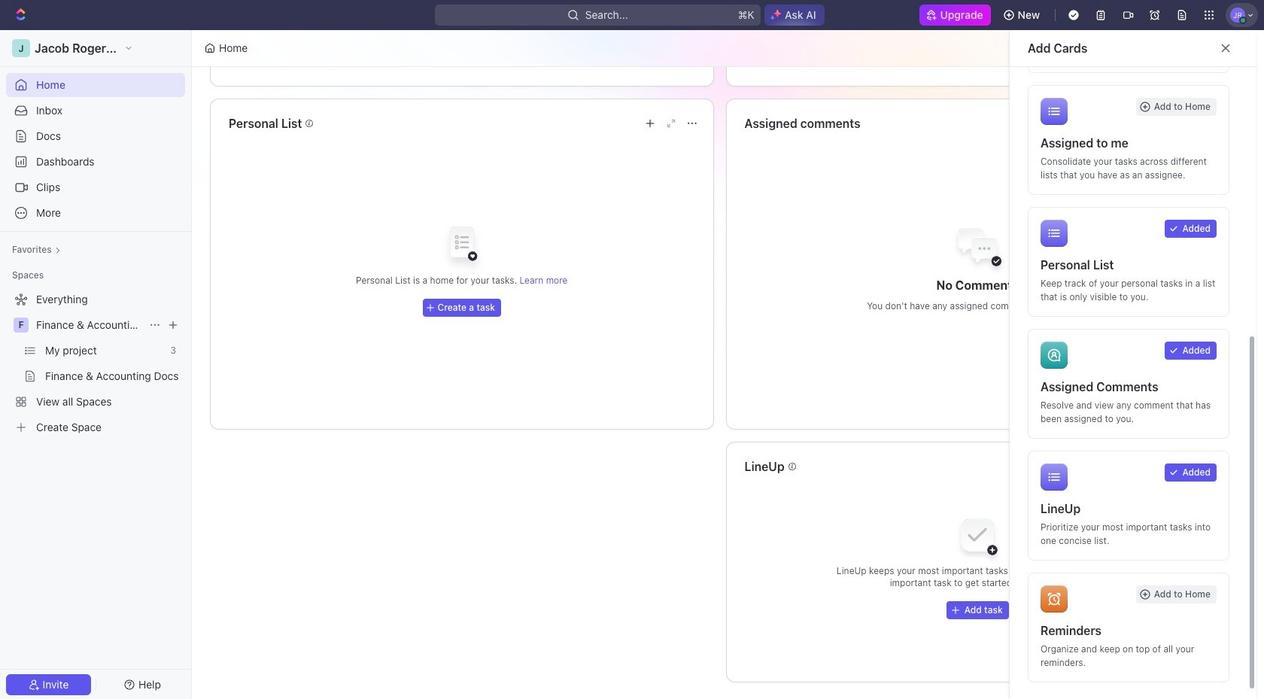 Task type: locate. For each thing, give the bounding box(es) containing it.
tree
[[6, 288, 185, 440]]

personal list image
[[1041, 220, 1068, 247]]

tree inside sidebar navigation
[[6, 288, 185, 440]]

lineup image
[[1041, 464, 1068, 491]]

finance & accounting team, , element
[[14, 318, 29, 333]]

assigned to me image
[[1041, 98, 1068, 125]]



Task type: describe. For each thing, give the bounding box(es) containing it.
assigned comments image
[[1041, 342, 1068, 369]]

jacob rogers's workspace, , element
[[12, 39, 30, 57]]

sidebar navigation
[[0, 30, 195, 699]]

reminders image
[[1041, 586, 1068, 613]]



Task type: vqa. For each thing, say whether or not it's contained in the screenshot.
tree
yes



